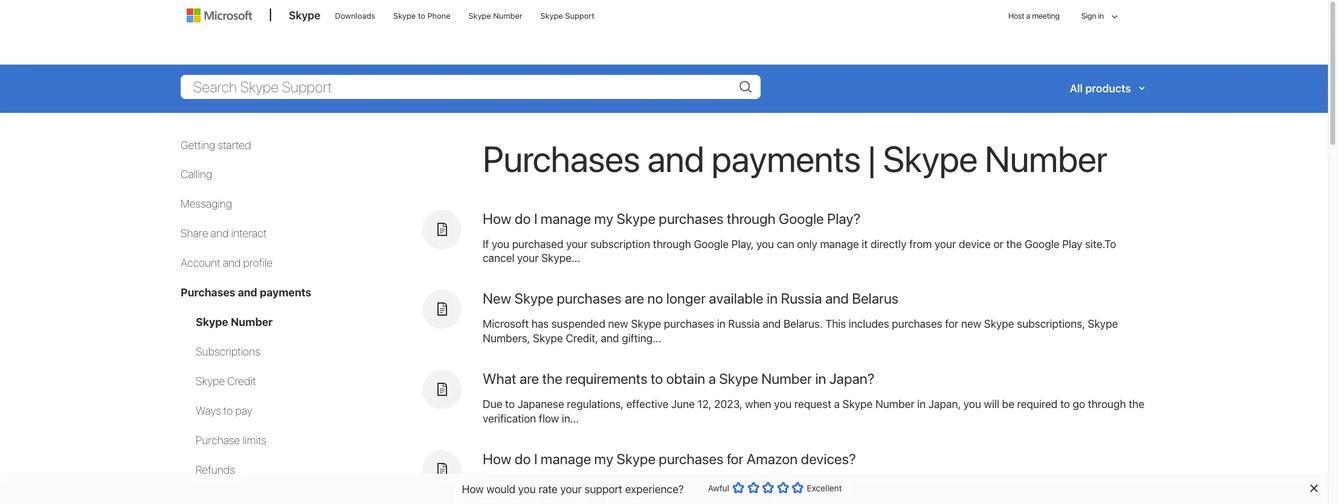 Task type: vqa. For each thing, say whether or not it's contained in the screenshot.
HOW related to How do I manage my Skype purchases for Amazon devices?
yes



Task type: locate. For each thing, give the bounding box(es) containing it.
0 vertical spatial skype number
[[468, 11, 522, 21]]

1 horizontal spatial google
[[779, 210, 824, 227]]

skype to phone
[[393, 11, 451, 21]]

are up japanese
[[520, 371, 539, 387]]

0 vertical spatial purchases
[[483, 137, 640, 180]]

0 vertical spatial for
[[945, 318, 959, 331]]

5 option from the left
[[792, 482, 804, 494]]

2 vertical spatial through
[[1088, 398, 1126, 411]]

japan?
[[829, 371, 875, 387]]

1 vertical spatial for
[[727, 451, 743, 468]]

in left japan,
[[917, 398, 926, 411]]

skype number up subscriptions
[[196, 316, 273, 329]]

my
[[594, 210, 613, 227], [594, 451, 613, 468]]

skype up some
[[617, 451, 656, 468]]

from right directly
[[909, 238, 932, 250]]

calling
[[181, 168, 212, 181]]

it right the access
[[519, 493, 526, 505]]

effective
[[626, 398, 669, 411]]

1 vertical spatial manage
[[820, 238, 859, 250]]

within
[[818, 479, 847, 491]]

0 vertical spatial skype number link
[[463, 1, 528, 30]]

google up only
[[779, 210, 824, 227]]

1 vertical spatial i
[[534, 451, 538, 468]]

1 vertical spatial a
[[709, 371, 716, 387]]

do up 'purchased'
[[515, 210, 531, 227]]

0 horizontal spatial payments
[[260, 287, 311, 299]]

1 vertical spatial russia
[[728, 318, 760, 331]]

you up cancel
[[492, 238, 509, 250]]

skype link
[[283, 1, 327, 33]]

a
[[1026, 11, 1030, 21], [709, 371, 716, 387], [834, 398, 840, 411]]

the right go
[[1129, 398, 1145, 411]]

your left support
[[554, 493, 575, 505]]

0 vertical spatial i
[[534, 210, 538, 227]]

do for how do i manage my skype purchases for amazon devices?
[[515, 451, 531, 468]]

skype inside on skype for amazon devices, some functions are not available from within the app. if you can't find what you are looking for, you can access it from your skype...
[[500, 479, 530, 491]]

i up 'how would you rate your support experience?'
[[534, 451, 538, 468]]

my up subscription
[[594, 210, 613, 227]]

2 horizontal spatial through
[[1088, 398, 1126, 411]]

share and interact link
[[181, 227, 267, 240]]

if up cancel
[[483, 238, 489, 250]]

number inside 'tab list'
[[231, 316, 273, 329]]

2 vertical spatial for
[[533, 479, 546, 491]]

interact
[[231, 227, 267, 240]]

new skype purchases are no longer available in russia and belarus link
[[483, 290, 899, 307]]

on skype for amazon devices, some functions are not available from within the app. if you can't find what you are looking for, you can access it from your skype...
[[483, 479, 1128, 505]]

0 horizontal spatial if
[[483, 238, 489, 250]]

longer
[[666, 290, 706, 307]]

to inside 'tab list'
[[223, 405, 233, 418]]

2 horizontal spatial a
[[1026, 11, 1030, 21]]

and up how do i manage my skype purchases through google play? link
[[647, 137, 704, 180]]

0 horizontal spatial for
[[533, 479, 546, 491]]

in inside the due to japanese regulations, effective june 12, 2023, when you request a skype number in japan, you will be required to go through the verification flow in...
[[917, 398, 926, 411]]

purchases and payments
[[181, 287, 311, 299]]

to for japanese
[[505, 398, 515, 411]]

to left pay
[[223, 405, 233, 418]]

a right request
[[834, 398, 840, 411]]

are
[[625, 290, 644, 307], [520, 371, 539, 387], [711, 479, 727, 491], [1016, 479, 1032, 491]]

0 vertical spatial do
[[515, 210, 531, 227]]

how
[[483, 210, 512, 227], [483, 451, 512, 468], [462, 483, 484, 496]]

2023,
[[714, 398, 742, 411]]

1 do from the top
[[515, 210, 531, 227]]

ways to pay
[[196, 405, 252, 418]]

started
[[218, 139, 251, 151]]

amazon left devices,
[[549, 479, 588, 491]]

1 horizontal spatial can
[[1111, 479, 1128, 491]]

1 vertical spatial through
[[653, 238, 691, 250]]

be
[[1002, 398, 1015, 411]]

through up play,
[[727, 210, 776, 227]]

it
[[862, 238, 868, 250], [519, 493, 526, 505]]

skype right subscriptions, at right bottom
[[1088, 318, 1118, 331]]

you right play,
[[757, 238, 774, 250]]

skype number
[[468, 11, 522, 21], [196, 316, 273, 329]]

excellent
[[807, 483, 842, 494]]

purchases
[[659, 210, 724, 227], [557, 290, 622, 307], [664, 318, 714, 331], [892, 318, 942, 331], [659, 451, 724, 468]]

russia up belarus.
[[781, 290, 822, 307]]

can right for,
[[1111, 479, 1128, 491]]

in down new skype purchases are no longer available in russia and belarus link
[[717, 318, 726, 331]]

2 horizontal spatial from
[[909, 238, 932, 250]]

for inside on skype for amazon devices, some functions are not available from within the app. if you can't find what you are looking for, you can access it from your skype...
[[533, 479, 546, 491]]

subscriptions
[[196, 346, 260, 358]]

russia
[[781, 290, 822, 307], [728, 318, 760, 331]]

1 horizontal spatial skype number
[[468, 11, 522, 21]]

1 vertical spatial my
[[594, 451, 613, 468]]

skype... inside if you purchased your subscription through google play, you can only manage it directly from your device or the google play site.to cancel your skype...
[[541, 252, 580, 265]]

0 horizontal spatial from
[[528, 493, 551, 505]]

you right when
[[774, 398, 792, 411]]

1 horizontal spatial a
[[834, 398, 840, 411]]

1 horizontal spatial new
[[961, 318, 981, 331]]

0 horizontal spatial can
[[777, 238, 794, 250]]

2 option from the left
[[747, 482, 759, 494]]

payments for purchases and payments
[[260, 287, 311, 299]]

purchased
[[512, 238, 564, 250]]

the
[[1006, 238, 1022, 250], [542, 371, 562, 387], [1129, 398, 1145, 411], [850, 479, 865, 491]]

it inside if you purchased your subscription through google play, you can only manage it directly from your device or the google play site.to cancel your skype...
[[862, 238, 868, 250]]

available right longer
[[709, 290, 764, 307]]

1 vertical spatial skype...
[[578, 493, 617, 505]]

0 vertical spatial a
[[1026, 11, 1030, 21]]

account and profile
[[181, 257, 273, 270]]

1 horizontal spatial amazon
[[747, 451, 798, 468]]

0 horizontal spatial russia
[[728, 318, 760, 331]]

skype left subscriptions, at right bottom
[[984, 318, 1014, 331]]

1 vertical spatial if
[[892, 479, 898, 491]]

on
[[483, 479, 497, 491]]

manage down play?
[[820, 238, 859, 250]]

i
[[534, 210, 538, 227], [534, 451, 538, 468]]

i up 'purchased'
[[534, 210, 538, 227]]

purchases for purchases and payments
[[181, 287, 235, 299]]

purchases and payments link
[[181, 287, 311, 299]]

and down profile
[[238, 287, 257, 299]]

2 horizontal spatial for
[[945, 318, 959, 331]]

downloads link
[[330, 1, 381, 30]]

option
[[732, 482, 745, 494], [747, 482, 759, 494], [762, 482, 774, 494], [777, 482, 789, 494], [792, 482, 804, 494]]

skype... down devices,
[[578, 493, 617, 505]]

to left the phone
[[418, 11, 425, 21]]

my up devices,
[[594, 451, 613, 468]]

to for phone
[[418, 11, 425, 21]]

cancel
[[483, 252, 515, 265]]

available
[[709, 290, 764, 307], [748, 479, 790, 491]]

amazon inside on skype for amazon devices, some functions are not available from within the app. if you can't find what you are looking for, you can access it from your skype...
[[549, 479, 588, 491]]

skype left downloads "link"
[[289, 9, 320, 22]]

manage
[[541, 210, 591, 227], [820, 238, 859, 250], [541, 451, 591, 468]]

0 vertical spatial can
[[777, 238, 794, 250]]

skype left support
[[540, 11, 563, 21]]

0 vertical spatial russia
[[781, 290, 822, 307]]

0 horizontal spatial new
[[608, 318, 628, 331]]

manage inside if you purchased your subscription through google play, you can only manage it directly from your device or the google play site.to cancel your skype...
[[820, 238, 859, 250]]

skype... down 'purchased'
[[541, 252, 580, 265]]

are left looking at right bottom
[[1016, 479, 1032, 491]]

1 vertical spatial skype number link
[[196, 316, 273, 329]]

3 option from the left
[[762, 482, 774, 494]]

required
[[1017, 398, 1058, 411]]

if inside on skype for amazon devices, some functions are not available from within the app. if you can't find what you are looking for, you can access it from your skype...
[[892, 479, 898, 491]]

skype down japan?
[[843, 398, 873, 411]]

1 vertical spatial amazon
[[549, 479, 588, 491]]

will
[[984, 398, 999, 411]]

your inside on skype for amazon devices, some functions are not available from within the app. if you can't find what you are looking for, you can access it from your skype...
[[554, 493, 575, 505]]

can left only
[[777, 238, 794, 250]]

skype up the access
[[500, 479, 530, 491]]

manage for how do i manage my skype purchases through google play?
[[541, 210, 591, 227]]

skype
[[289, 9, 320, 22], [393, 11, 416, 21], [468, 11, 491, 21], [540, 11, 563, 21], [883, 137, 978, 180], [617, 210, 656, 227], [515, 290, 554, 307], [196, 316, 228, 329], [631, 318, 661, 331], [984, 318, 1014, 331], [1088, 318, 1118, 331], [533, 333, 563, 345], [719, 371, 758, 387], [196, 375, 225, 388], [843, 398, 873, 411], [617, 451, 656, 468], [500, 479, 530, 491]]

skype inside "skype" link
[[289, 9, 320, 22]]

you left will
[[964, 398, 981, 411]]

your right 'purchased'
[[566, 238, 588, 250]]

to
[[418, 11, 425, 21], [651, 371, 663, 387], [505, 398, 515, 411], [1060, 398, 1070, 411], [223, 405, 233, 418]]

request
[[795, 398, 831, 411]]

functions
[[663, 479, 709, 491]]

manage for how do i manage my skype purchases for amazon devices?
[[541, 451, 591, 468]]

1 vertical spatial do
[[515, 451, 531, 468]]

for,
[[1072, 479, 1088, 491]]

0 horizontal spatial amazon
[[549, 479, 588, 491]]

messaging link
[[181, 198, 232, 211]]

0 vertical spatial my
[[594, 210, 613, 227]]

1 vertical spatial available
[[748, 479, 790, 491]]

subscriptions,
[[1017, 318, 1085, 331]]

through right go
[[1088, 398, 1126, 411]]

number
[[493, 11, 522, 21], [985, 137, 1107, 180], [231, 316, 273, 329], [761, 371, 812, 387], [876, 398, 915, 411]]

1 vertical spatial purchases
[[181, 287, 235, 299]]

purchases and payments | skype number
[[483, 137, 1107, 180]]

devices?
[[801, 451, 856, 468]]

1 horizontal spatial payments
[[712, 137, 861, 180]]

amazon up how would you rate your support experience? list box
[[747, 451, 798, 468]]

0 vertical spatial manage
[[541, 210, 591, 227]]

0 vertical spatial skype...
[[541, 252, 580, 265]]

account and profile link
[[181, 257, 273, 270]]

skype support link
[[535, 1, 600, 30]]

requirements
[[566, 371, 648, 387]]

skype left the phone
[[393, 11, 416, 21]]

obtain
[[666, 371, 705, 387]]

skype up subscriptions
[[196, 316, 228, 329]]

how left the would
[[462, 483, 484, 496]]

menu bar containing host a meeting
[[181, 0, 1147, 64]]

belarus.
[[784, 318, 823, 331]]

how up on
[[483, 451, 512, 468]]

0 vertical spatial payments
[[712, 137, 861, 180]]

can inside if you purchased your subscription through google play, you can only manage it directly from your device or the google play site.to cancel your skype...
[[777, 238, 794, 250]]

1 vertical spatial from
[[793, 479, 815, 491]]

1 vertical spatial it
[[519, 493, 526, 505]]

due
[[483, 398, 502, 411]]

your
[[566, 238, 588, 250], [935, 238, 956, 250], [517, 252, 539, 265], [560, 483, 582, 496], [554, 493, 575, 505]]

it left directly
[[862, 238, 868, 250]]

2 vertical spatial how
[[462, 483, 484, 496]]

0 horizontal spatial a
[[709, 371, 716, 387]]

from left within
[[793, 479, 815, 491]]

can
[[777, 238, 794, 250], [1111, 479, 1128, 491]]

manage up 'purchased'
[[541, 210, 591, 227]]

1 horizontal spatial russia
[[781, 290, 822, 307]]

a right 'host'
[[1026, 11, 1030, 21]]

0 horizontal spatial it
[[519, 493, 526, 505]]

your right rate
[[560, 483, 582, 496]]

do for how do i manage my skype purchases through google play?
[[515, 210, 531, 227]]

1 vertical spatial payments
[[260, 287, 311, 299]]

a inside menu bar
[[1026, 11, 1030, 21]]

2 vertical spatial manage
[[541, 451, 591, 468]]

2 do from the top
[[515, 451, 531, 468]]

1 horizontal spatial skype number link
[[463, 1, 528, 30]]

skype number right the phone
[[468, 11, 522, 21]]

2 vertical spatial a
[[834, 398, 840, 411]]

the right or
[[1006, 238, 1022, 250]]

available right not
[[748, 479, 790, 491]]

skype inside skype support link
[[540, 11, 563, 21]]

do up the would
[[515, 451, 531, 468]]

rate
[[539, 483, 558, 496]]

1 horizontal spatial for
[[727, 451, 743, 468]]

to for pay
[[223, 405, 233, 418]]

0 horizontal spatial purchases
[[181, 287, 235, 299]]

1 vertical spatial can
[[1111, 479, 1128, 491]]

1 i from the top
[[534, 210, 538, 227]]

for inside microsoft has suspended new skype purchases in russia and belarus. this includes purchases for new skype subscriptions, skype numbers, skype credit, and gifting...
[[945, 318, 959, 331]]

payments for purchases and payments | skype number
[[712, 137, 861, 180]]

0 horizontal spatial skype number
[[196, 316, 273, 329]]

in
[[1098, 11, 1104, 21], [767, 290, 778, 307], [717, 318, 726, 331], [815, 371, 826, 387], [917, 398, 926, 411]]

google left play,
[[694, 238, 729, 250]]

phone
[[427, 11, 451, 21]]

due to japanese regulations, effective june 12, 2023, when you request a skype number in japan, you will be required to go through the verification flow in...
[[483, 398, 1145, 426]]

2 my from the top
[[594, 451, 613, 468]]

google left the play
[[1025, 238, 1060, 250]]

would
[[487, 483, 516, 496]]

0 vertical spatial how
[[483, 210, 512, 227]]

menu bar
[[181, 0, 1147, 64]]

russia left belarus.
[[728, 318, 760, 331]]

1 horizontal spatial purchases
[[483, 137, 640, 180]]

host a meeting link
[[999, 1, 1069, 32]]

are left no
[[625, 290, 644, 307]]

1 vertical spatial skype number
[[196, 316, 273, 329]]

skype up gifting...
[[631, 318, 661, 331]]

experience?
[[625, 483, 684, 496]]

to up verification
[[505, 398, 515, 411]]

a right obtain
[[709, 371, 716, 387]]

1 horizontal spatial through
[[727, 210, 776, 227]]

what are the requirements to obtain a skype number in japan? link
[[483, 371, 875, 387]]

you right for,
[[1090, 479, 1108, 491]]

how up cancel
[[483, 210, 512, 227]]

if right app.
[[892, 479, 898, 491]]

do
[[515, 210, 531, 227], [515, 451, 531, 468]]

1 vertical spatial how
[[483, 451, 512, 468]]

support
[[585, 483, 622, 496]]

tab list containing skype number
[[181, 316, 410, 505]]

2 i from the top
[[534, 451, 538, 468]]

through down how do i manage my skype purchases through google play? link
[[653, 238, 691, 250]]

from right the would
[[528, 493, 551, 505]]

0 vertical spatial it
[[862, 238, 868, 250]]

manage up 'how would you rate your support experience?'
[[541, 451, 591, 468]]

1 horizontal spatial it
[[862, 238, 868, 250]]

0 vertical spatial from
[[909, 238, 932, 250]]

skype right |
[[883, 137, 978, 180]]

0 horizontal spatial through
[[653, 238, 691, 250]]

tab list
[[181, 316, 410, 505]]

0 vertical spatial if
[[483, 238, 489, 250]]

the left app.
[[850, 479, 865, 491]]

1 my from the top
[[594, 210, 613, 227]]

amazon
[[747, 451, 798, 468], [549, 479, 588, 491]]

skype up 2023,
[[719, 371, 758, 387]]

skype up has
[[515, 290, 554, 307]]

host a meeting
[[1008, 11, 1060, 21]]

1 horizontal spatial if
[[892, 479, 898, 491]]

0 vertical spatial available
[[709, 290, 764, 307]]

your down 'purchased'
[[517, 252, 539, 265]]

subscription
[[591, 238, 650, 250]]

skype number link up subscriptions
[[196, 316, 273, 329]]

profile
[[243, 257, 273, 270]]

skype number link right the phone
[[463, 1, 528, 30]]



Task type: describe. For each thing, give the bounding box(es) containing it.
in up request
[[815, 371, 826, 387]]

account
[[181, 257, 220, 270]]

the inside on skype for amazon devices, some functions are not available from within the app. if you can't find what you are looking for, you can access it from your skype...
[[850, 479, 865, 491]]

to left go
[[1060, 398, 1070, 411]]

how for how would you rate your support experience?
[[462, 483, 484, 496]]

my for how do i manage my skype purchases through google play?
[[594, 210, 613, 227]]

new skype purchases are no longer available in russia and belarus
[[483, 290, 899, 307]]

only
[[797, 238, 817, 250]]

Search Skype Support text field
[[181, 75, 761, 99]]

has
[[532, 318, 549, 331]]

can't
[[921, 479, 946, 491]]

verification
[[483, 413, 536, 426]]

site.to
[[1085, 238, 1116, 250]]

if you purchased your subscription through google play, you can only manage it directly from your device or the google play site.to cancel your skype...
[[483, 238, 1116, 265]]

it inside on skype for amazon devices, some functions are not available from within the app. if you can't find what you are looking for, you can access it from your skype...
[[519, 493, 526, 505]]

sign in
[[1081, 11, 1104, 21]]

microsoft has suspended new skype purchases in russia and belarus. this includes purchases for new skype subscriptions, skype numbers, skype credit, and gifting...
[[483, 318, 1118, 345]]

skype right the phone
[[468, 11, 491, 21]]

if inside if you purchased your subscription through google play, you can only manage it directly from your device or the google play site.to cancel your skype...
[[483, 238, 489, 250]]

purchase limits
[[196, 434, 266, 447]]

japanese
[[518, 398, 564, 411]]

the inside the due to japanese regulations, effective june 12, 2023, when you request a skype number in japan, you will be required to go through the verification flow in...
[[1129, 398, 1145, 411]]

4 option from the left
[[777, 482, 789, 494]]

or
[[994, 238, 1004, 250]]

how for how do i manage my skype purchases for amazon devices?
[[483, 451, 512, 468]]

the inside if you purchased your subscription through google play, you can only manage it directly from your device or the google play site.to cancel your skype...
[[1006, 238, 1022, 250]]

go
[[1073, 398, 1085, 411]]

skype... inside on skype for amazon devices, some functions are not available from within the app. if you can't find what you are looking for, you can access it from your skype...
[[578, 493, 617, 505]]

skype credit
[[196, 375, 256, 388]]

skype inside the due to japanese regulations, effective june 12, 2023, when you request a skype number in japan, you will be required to go through the verification flow in...
[[843, 398, 873, 411]]

and right share in the left of the page
[[211, 227, 229, 240]]

skype down has
[[533, 333, 563, 345]]

some
[[634, 479, 661, 491]]

dismiss the survey image
[[1309, 484, 1319, 494]]

1 horizontal spatial from
[[793, 479, 815, 491]]

how for how do i manage my skype purchases through google play?
[[483, 210, 512, 227]]

in inside microsoft has suspended new skype purchases in russia and belarus. this includes purchases for new skype subscriptions, skype numbers, skype credit, and gifting...
[[717, 318, 726, 331]]

can inside on skype for amazon devices, some functions are not available from within the app. if you can't find what you are looking for, you can access it from your skype...
[[1111, 479, 1128, 491]]

number inside the due to japanese regulations, effective june 12, 2023, when you request a skype number in japan, you will be required to go through the verification flow in...
[[876, 398, 915, 411]]

sign
[[1081, 11, 1096, 21]]

ways to pay link
[[196, 405, 252, 418]]

0 vertical spatial amazon
[[747, 451, 798, 468]]

purchase
[[196, 434, 240, 447]]

0 horizontal spatial google
[[694, 238, 729, 250]]

2 vertical spatial from
[[528, 493, 551, 505]]

the up japanese
[[542, 371, 562, 387]]

and right credit,
[[601, 333, 619, 345]]

skype up subscription
[[617, 210, 656, 227]]

how would you rate your support experience?
[[462, 483, 684, 496]]

2 new from the left
[[961, 318, 981, 331]]

calling link
[[181, 168, 212, 181]]

when
[[745, 398, 771, 411]]

support
[[565, 11, 595, 21]]

find
[[948, 479, 967, 491]]

suspended
[[552, 318, 605, 331]]

skype number inside 'tab list'
[[196, 316, 273, 329]]

no
[[647, 290, 663, 307]]

purchases for purchases and payments | skype number
[[483, 137, 640, 180]]

12,
[[698, 398, 712, 411]]

sign in link
[[1071, 0, 1122, 34]]

from inside if you purchased your subscription through google play, you can only manage it directly from your device or the google play site.to cancel your skype...
[[909, 238, 932, 250]]

through inside the due to japanese regulations, effective june 12, 2023, when you request a skype number in japan, you will be required to go through the verification flow in...
[[1088, 398, 1126, 411]]

your left device on the top right of the page
[[935, 238, 956, 250]]

not
[[729, 479, 745, 491]]

how do i manage my skype purchases through google play? link
[[483, 210, 861, 227]]

to up effective
[[651, 371, 663, 387]]

share
[[181, 227, 208, 240]]

looking
[[1034, 479, 1069, 491]]

refunds
[[196, 464, 235, 477]]

june
[[671, 398, 695, 411]]

directly
[[871, 238, 907, 250]]

how do i manage my skype purchases for amazon devices?
[[483, 451, 856, 468]]

a inside the due to japanese regulations, effective june 12, 2023, when you request a skype number in japan, you will be required to go through the verification flow in...
[[834, 398, 840, 411]]

share and interact
[[181, 227, 267, 240]]

i for how do i manage my skype purchases through google play?
[[534, 210, 538, 227]]

new
[[483, 290, 511, 307]]

i for how do i manage my skype purchases for amazon devices?
[[534, 451, 538, 468]]

getting
[[181, 139, 215, 151]]

through inside if you purchased your subscription through google play, you can only manage it directly from your device or the google play site.to cancel your skype...
[[653, 238, 691, 250]]

purchase limits link
[[196, 434, 266, 447]]

in...
[[562, 413, 579, 426]]

skype inside the 'skype to phone' link
[[393, 11, 416, 21]]

2 horizontal spatial google
[[1025, 238, 1060, 250]]

gifting...
[[622, 333, 661, 345]]

microsoft image
[[187, 8, 252, 22]]

and up "this"
[[825, 290, 849, 307]]

numbers,
[[483, 333, 530, 345]]

devices,
[[591, 479, 631, 491]]

in up microsoft has suspended new skype purchases in russia and belarus. this includes purchases for new skype subscriptions, skype numbers, skype credit, and gifting...
[[767, 290, 778, 307]]

skype to phone link
[[388, 1, 456, 30]]

microsoft
[[483, 318, 529, 331]]

play,
[[731, 238, 754, 250]]

credit
[[227, 375, 256, 388]]

japan,
[[929, 398, 961, 411]]

skype credit link
[[196, 375, 256, 388]]

what
[[969, 479, 993, 491]]

refunds link
[[196, 464, 235, 477]]

subscriptions link
[[196, 346, 260, 358]]

1 new from the left
[[608, 318, 628, 331]]

app.
[[868, 479, 889, 491]]

you left "can't"
[[901, 479, 919, 491]]

access
[[483, 493, 517, 505]]

regulations,
[[567, 398, 624, 411]]

my for how do i manage my skype purchases for amazon devices?
[[594, 451, 613, 468]]

0 vertical spatial through
[[727, 210, 776, 227]]

includes
[[849, 318, 889, 331]]

what
[[483, 371, 516, 387]]

skype up ways
[[196, 375, 225, 388]]

in right sign
[[1098, 11, 1104, 21]]

1 option from the left
[[732, 482, 745, 494]]

0 horizontal spatial skype number link
[[196, 316, 273, 329]]

and left profile
[[223, 257, 241, 270]]

flow
[[539, 413, 559, 426]]

host
[[1008, 11, 1024, 21]]

messaging
[[181, 198, 232, 211]]

getting started
[[181, 139, 251, 151]]

russia inside microsoft has suspended new skype purchases in russia and belarus. this includes purchases for new skype subscriptions, skype numbers, skype credit, and gifting...
[[728, 318, 760, 331]]

|
[[868, 137, 876, 180]]

belarus
[[852, 290, 899, 307]]

and left belarus.
[[763, 318, 781, 331]]

you left rate
[[518, 483, 536, 496]]

how would you rate your support experience? list box
[[732, 480, 804, 501]]

awful
[[708, 483, 729, 494]]

you right what
[[996, 479, 1013, 491]]

available inside on skype for amazon devices, some functions are not available from within the app. if you can't find what you are looking for, you can access it from your skype...
[[748, 479, 790, 491]]

are left not
[[711, 479, 727, 491]]

this
[[826, 318, 846, 331]]



